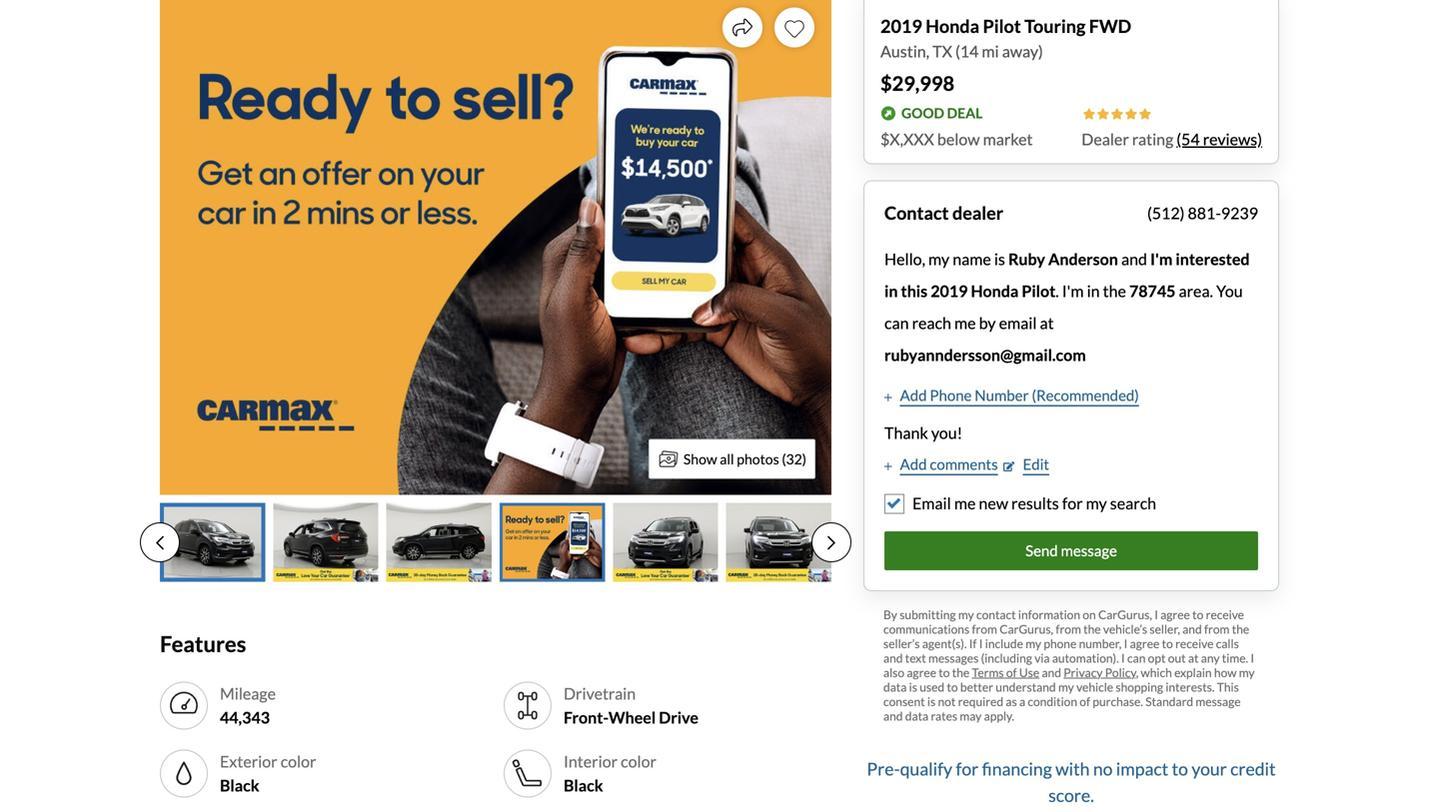 Task type: locate. For each thing, give the bounding box(es) containing it.
message right send
[[1061, 542, 1117, 560]]

0 vertical spatial can
[[884, 313, 909, 333]]

to left your
[[1172, 759, 1188, 780]]

touring
[[1025, 15, 1086, 37]]

automation).
[[1052, 651, 1119, 665]]

view vehicle photo 3 image
[[386, 503, 492, 582]]

,
[[1136, 665, 1139, 680]]

for
[[1062, 494, 1083, 513], [956, 759, 979, 780]]

phone
[[1044, 636, 1077, 651]]

austin,
[[880, 41, 930, 61]]

0 vertical spatial message
[[1061, 542, 1117, 560]]

black inside interior color black
[[564, 776, 603, 796]]

from left on
[[1056, 622, 1081, 636]]

message
[[1061, 542, 1117, 560], [1196, 694, 1241, 709]]

1 horizontal spatial from
[[1056, 622, 1081, 636]]

tx
[[933, 41, 952, 61]]

at inside by submitting my contact information on cargurus, i agree to receive communications from cargurus, from the vehicle's seller, and from the seller's agent(s). if i include my phone number, i agree to receive calls and text messages (including via automation). i can opt out at any time. i also agree to the
[[1188, 651, 1199, 665]]

1 in from the left
[[884, 281, 898, 301]]

seller,
[[1150, 622, 1180, 636]]

0 vertical spatial i'm
[[1150, 249, 1173, 269]]

in down anderson
[[1087, 281, 1100, 301]]

(14
[[955, 41, 979, 61]]

0 vertical spatial pilot
[[983, 15, 1021, 37]]

of down "privacy"
[[1080, 694, 1090, 709]]

0 horizontal spatial pilot
[[983, 15, 1021, 37]]

at right out
[[1188, 651, 1199, 665]]

me
[[954, 313, 976, 333], [954, 494, 976, 513]]

0 horizontal spatial at
[[1040, 313, 1054, 333]]

terms
[[972, 665, 1004, 680]]

0 horizontal spatial agree
[[907, 665, 936, 680]]

email
[[999, 313, 1037, 333]]

i'm right .
[[1062, 281, 1084, 301]]

i'm
[[1150, 249, 1173, 269], [1062, 281, 1084, 301]]

color right exterior
[[281, 752, 316, 772]]

1 vertical spatial data
[[905, 709, 929, 723]]

1 vertical spatial add
[[900, 455, 927, 473]]

1 horizontal spatial i'm
[[1150, 249, 1173, 269]]

to inside pre-qualify for financing with no impact to your credit score.
[[1172, 759, 1188, 780]]

(54 reviews) button
[[1177, 127, 1262, 151]]

interior color image
[[512, 758, 544, 790]]

reviews)
[[1203, 129, 1262, 149]]

data
[[883, 680, 907, 694], [905, 709, 929, 723]]

black for interior color black
[[564, 776, 603, 796]]

me left by
[[954, 313, 976, 333]]

via
[[1035, 651, 1050, 665]]

i'm inside i'm interested in this
[[1150, 249, 1173, 269]]

results
[[1011, 494, 1059, 513]]

in
[[884, 281, 898, 301], [1087, 281, 1100, 301]]

black
[[220, 776, 259, 796], [564, 776, 603, 796]]

1 vertical spatial 2019
[[931, 281, 968, 301]]

standard
[[1146, 694, 1193, 709]]

1 horizontal spatial color
[[621, 752, 657, 772]]

receive up the explain
[[1175, 636, 1214, 651]]

purchase.
[[1093, 694, 1143, 709]]

message inside , which explain how my data is used to better understand my vehicle shopping interests. this consent is not required as a condition of purchase. standard message and data rates may apply.
[[1196, 694, 1241, 709]]

0 vertical spatial for
[[1062, 494, 1083, 513]]

my right how on the bottom right of the page
[[1239, 665, 1255, 680]]

message down how on the bottom right of the page
[[1196, 694, 1241, 709]]

of left use at the bottom of the page
[[1006, 665, 1017, 680]]

my left phone
[[1026, 636, 1041, 651]]

my up if
[[958, 607, 974, 622]]

how
[[1214, 665, 1237, 680]]

honda up by
[[971, 281, 1019, 301]]

next page image
[[828, 535, 836, 551]]

honda up the tx
[[926, 15, 979, 37]]

2 in from the left
[[1087, 281, 1100, 301]]

i left ,
[[1121, 651, 1125, 665]]

0 vertical spatial add
[[900, 386, 927, 404]]

2019 for .
[[931, 281, 968, 301]]

my left name
[[929, 249, 950, 269]]

2019
[[880, 15, 922, 37], [931, 281, 968, 301]]

1 horizontal spatial for
[[1062, 494, 1083, 513]]

0 horizontal spatial message
[[1061, 542, 1117, 560]]

2019 for touring
[[880, 15, 922, 37]]

in left this
[[884, 281, 898, 301]]

rates
[[931, 709, 958, 723]]

my
[[929, 249, 950, 269], [1086, 494, 1107, 513], [958, 607, 974, 622], [1026, 636, 1041, 651], [1239, 665, 1255, 680], [1058, 680, 1074, 694]]

agree up out
[[1161, 607, 1190, 622]]

drivetrain image
[[512, 690, 544, 722]]

1 horizontal spatial 2019
[[931, 281, 968, 301]]

terms of use and privacy policy
[[972, 665, 1136, 680]]

1 horizontal spatial agree
[[1130, 636, 1160, 651]]

to down agent(s).
[[939, 665, 950, 680]]

1 horizontal spatial cargurus,
[[1098, 607, 1152, 622]]

credit
[[1230, 759, 1276, 780]]

pilot down ruby
[[1022, 281, 1056, 301]]

can left reach
[[884, 313, 909, 333]]

pilot
[[983, 15, 1021, 37], [1022, 281, 1056, 301]]

and right use at the bottom of the page
[[1042, 665, 1061, 680]]

show
[[683, 451, 717, 468]]

cargurus, right on
[[1098, 607, 1152, 622]]

1 vertical spatial of
[[1080, 694, 1090, 709]]

from up any
[[1204, 622, 1230, 636]]

1 vertical spatial i'm
[[1062, 281, 1084, 301]]

from up (including
[[972, 622, 997, 636]]

0 horizontal spatial of
[[1006, 665, 1017, 680]]

edit image
[[1004, 461, 1015, 471]]

honda
[[926, 15, 979, 37], [971, 281, 1019, 301]]

pilot for touring
[[983, 15, 1021, 37]]

1 vertical spatial can
[[1127, 651, 1146, 665]]

1 vertical spatial me
[[954, 494, 976, 513]]

black inside the "exterior color black"
[[220, 776, 259, 796]]

thank you!
[[884, 423, 963, 443]]

add for add phone number (recommended)
[[900, 386, 927, 404]]

color
[[281, 752, 316, 772], [621, 752, 657, 772]]

at right "email"
[[1040, 313, 1054, 333]]

add comments button
[[884, 453, 998, 476]]

prev page image
[[156, 535, 164, 551]]

1 vertical spatial honda
[[971, 281, 1019, 301]]

comments
[[930, 455, 998, 473]]

by
[[883, 607, 897, 622]]

color for interior color black
[[621, 752, 657, 772]]

i'm up the 78745
[[1150, 249, 1173, 269]]

rubyanndersson@gmail.com
[[884, 345, 1086, 365]]

1 horizontal spatial at
[[1188, 651, 1199, 665]]

1 horizontal spatial pilot
[[1022, 281, 1056, 301]]

0 horizontal spatial for
[[956, 759, 979, 780]]

honda inside '2019 honda pilot touring fwd austin, tx (14 mi away)'
[[926, 15, 979, 37]]

color inside the "exterior color black"
[[281, 752, 316, 772]]

privacy policy link
[[1064, 665, 1136, 680]]

1 from from the left
[[972, 622, 997, 636]]

thank
[[884, 423, 928, 443]]

i right if
[[979, 636, 983, 651]]

agree up ,
[[1130, 636, 1160, 651]]

black down interior
[[564, 776, 603, 796]]

0 horizontal spatial can
[[884, 313, 909, 333]]

2 vertical spatial agree
[[907, 665, 936, 680]]

the up automation).
[[1084, 622, 1101, 636]]

contact
[[976, 607, 1016, 622]]

number,
[[1079, 636, 1122, 651]]

receive up calls
[[1206, 607, 1244, 622]]

to right used
[[947, 680, 958, 694]]

0 horizontal spatial color
[[281, 752, 316, 772]]

black down exterior
[[220, 776, 259, 796]]

me left "new"
[[954, 494, 976, 513]]

and down also
[[883, 709, 903, 723]]

in inside i'm interested in this
[[884, 281, 898, 301]]

better
[[960, 680, 993, 694]]

(512) 881-9239
[[1147, 203, 1258, 223]]

$29,998
[[880, 71, 955, 95]]

plus image
[[884, 393, 892, 403]]

market
[[983, 129, 1033, 149]]

at
[[1040, 313, 1054, 333], [1188, 651, 1199, 665]]

2019 inside '2019 honda pilot touring fwd austin, tx (14 mi away)'
[[880, 15, 922, 37]]

your
[[1192, 759, 1227, 780]]

me inside area. you can reach me by email at
[[954, 313, 976, 333]]

wheel
[[609, 708, 656, 728]]

1 horizontal spatial of
[[1080, 694, 1090, 709]]

2 add from the top
[[900, 455, 927, 473]]

can left opt at right
[[1127, 651, 1146, 665]]

is left ruby
[[994, 249, 1005, 269]]

is left not
[[927, 694, 936, 709]]

you!
[[931, 423, 963, 443]]

0 vertical spatial me
[[954, 313, 976, 333]]

pilot inside '2019 honda pilot touring fwd austin, tx (14 mi away)'
[[983, 15, 1021, 37]]

2019 right this
[[931, 281, 968, 301]]

color inside interior color black
[[621, 752, 657, 772]]

2 horizontal spatial agree
[[1161, 607, 1190, 622]]

1 horizontal spatial black
[[564, 776, 603, 796]]

for right qualify
[[956, 759, 979, 780]]

honda for touring
[[926, 15, 979, 37]]

2 black from the left
[[564, 776, 603, 796]]

and right seller,
[[1183, 622, 1202, 636]]

1 vertical spatial at
[[1188, 651, 1199, 665]]

1 vertical spatial for
[[956, 759, 979, 780]]

add right plus icon
[[900, 386, 927, 404]]

1 vertical spatial message
[[1196, 694, 1241, 709]]

0 vertical spatial at
[[1040, 313, 1054, 333]]

good
[[901, 105, 944, 122]]

receive
[[1206, 607, 1244, 622], [1175, 636, 1214, 651]]

vehicle full photo image
[[160, 0, 832, 495]]

2 color from the left
[[621, 752, 657, 772]]

0 horizontal spatial in
[[884, 281, 898, 301]]

area. you can reach me by email at
[[884, 281, 1243, 333]]

$x,xxx below market
[[880, 129, 1033, 149]]

to right seller,
[[1192, 607, 1204, 622]]

2 horizontal spatial is
[[994, 249, 1005, 269]]

pre-
[[867, 759, 900, 780]]

1 black from the left
[[220, 776, 259, 796]]

consent
[[883, 694, 925, 709]]

show all photos (32) link
[[649, 439, 816, 479]]

i'm interested in this
[[884, 249, 1250, 301]]

the up time.
[[1232, 622, 1249, 636]]

pilot up mi
[[983, 15, 1021, 37]]

any
[[1201, 651, 1220, 665]]

agree right also
[[907, 665, 936, 680]]

agree
[[1161, 607, 1190, 622], [1130, 636, 1160, 651], [907, 665, 936, 680]]

0 vertical spatial honda
[[926, 15, 979, 37]]

2 from from the left
[[1056, 622, 1081, 636]]

0 horizontal spatial is
[[909, 680, 917, 694]]

1 me from the top
[[954, 313, 976, 333]]

0 horizontal spatial from
[[972, 622, 997, 636]]

required
[[958, 694, 1003, 709]]

1 color from the left
[[281, 752, 316, 772]]

for right results
[[1062, 494, 1083, 513]]

1 horizontal spatial message
[[1196, 694, 1241, 709]]

data left rates
[[905, 709, 929, 723]]

data down text
[[883, 680, 907, 694]]

not
[[938, 694, 956, 709]]

explain
[[1174, 665, 1212, 680]]

color down wheel
[[621, 752, 657, 772]]

the
[[1103, 281, 1126, 301], [1084, 622, 1101, 636], [1232, 622, 1249, 636], [952, 665, 970, 680]]

honda for .
[[971, 281, 1019, 301]]

hello, my name is ruby anderson and
[[884, 249, 1150, 269]]

, which explain how my data is used to better understand my vehicle shopping interests. this consent is not required as a condition of purchase. standard message and data rates may apply.
[[883, 665, 1255, 723]]

dealer
[[1082, 129, 1129, 149]]

is left used
[[909, 680, 917, 694]]

time.
[[1222, 651, 1248, 665]]

0 horizontal spatial 2019
[[880, 15, 922, 37]]

reach
[[912, 313, 951, 333]]

contact
[[884, 202, 949, 224]]

can inside area. you can reach me by email at
[[884, 313, 909, 333]]

view vehicle photo 6 image
[[726, 503, 832, 582]]

the left terms
[[952, 665, 970, 680]]

to up which on the right bottom of page
[[1162, 636, 1173, 651]]

1 horizontal spatial in
[[1087, 281, 1100, 301]]

(32)
[[782, 451, 807, 468]]

pre-qualify for financing with no impact to your credit score.
[[867, 759, 1276, 806]]

1 vertical spatial agree
[[1130, 636, 1160, 651]]

apply.
[[984, 709, 1014, 723]]

can inside by submitting my contact information on cargurus, i agree to receive communications from cargurus, from the vehicle's seller, and from the seller's agent(s). if i include my phone number, i agree to receive calls and text messages (including via automation). i can opt out at any time. i also agree to the
[[1127, 651, 1146, 665]]

1 add from the top
[[900, 386, 927, 404]]

tab list
[[140, 503, 852, 582]]

0 vertical spatial 2019
[[880, 15, 922, 37]]

2 horizontal spatial from
[[1204, 622, 1230, 636]]

1 vertical spatial pilot
[[1022, 281, 1056, 301]]

0 horizontal spatial black
[[220, 776, 259, 796]]

2019 up austin,
[[880, 15, 922, 37]]

cargurus, up 'via'
[[1000, 622, 1053, 636]]

you
[[1216, 281, 1243, 301]]

1 horizontal spatial can
[[1127, 651, 1146, 665]]

add right plus image
[[900, 455, 927, 473]]

email
[[912, 494, 951, 513]]

score.
[[1049, 785, 1094, 806]]

add phone number (recommended) button
[[884, 384, 1139, 407]]



Task type: describe. For each thing, give the bounding box(es) containing it.
photos
[[737, 451, 779, 468]]

good deal
[[901, 105, 983, 122]]

0 horizontal spatial i'm
[[1062, 281, 1084, 301]]

new
[[979, 494, 1008, 513]]

0 horizontal spatial cargurus,
[[1000, 622, 1053, 636]]

a
[[1019, 694, 1025, 709]]

qualify
[[900, 759, 953, 780]]

1 horizontal spatial is
[[927, 694, 936, 709]]

include
[[985, 636, 1023, 651]]

my left search
[[1086, 494, 1107, 513]]

which
[[1141, 665, 1172, 680]]

no
[[1093, 759, 1113, 780]]

mi
[[982, 41, 999, 61]]

to inside , which explain how my data is used to better understand my vehicle shopping interests. this consent is not required as a condition of purchase. standard message and data rates may apply.
[[947, 680, 958, 694]]

rating
[[1132, 129, 1174, 149]]

number
[[975, 386, 1029, 404]]

pilot for .
[[1022, 281, 1056, 301]]

add comments
[[900, 455, 998, 473]]

(recommended)
[[1032, 386, 1139, 404]]

2 me from the top
[[954, 494, 976, 513]]

calls
[[1216, 636, 1239, 651]]

0 vertical spatial data
[[883, 680, 907, 694]]

edit
[[1023, 455, 1049, 473]]

interested
[[1176, 249, 1250, 269]]

color for exterior color black
[[281, 752, 316, 772]]

0 vertical spatial of
[[1006, 665, 1017, 680]]

exterior color image
[[168, 758, 200, 790]]

share image
[[733, 17, 753, 37]]

use
[[1019, 665, 1040, 680]]

area.
[[1179, 281, 1213, 301]]

dealer rating (54 reviews)
[[1082, 129, 1262, 149]]

3 from from the left
[[1204, 622, 1230, 636]]

black for exterior color black
[[220, 776, 259, 796]]

mileage image
[[168, 690, 200, 722]]

hello,
[[884, 249, 925, 269]]

send message
[[1026, 542, 1117, 560]]

0 vertical spatial agree
[[1161, 607, 1190, 622]]

away)
[[1002, 41, 1043, 61]]

and inside , which explain how my data is used to better understand my vehicle shopping interests. this consent is not required as a condition of purchase. standard message and data rates may apply.
[[883, 709, 903, 723]]

mileage 44,343
[[220, 684, 276, 728]]

my left vehicle
[[1058, 680, 1074, 694]]

name
[[953, 249, 991, 269]]

44,343
[[220, 708, 270, 728]]

$x,xxx
[[880, 129, 934, 149]]

text
[[905, 651, 926, 665]]

fwd
[[1089, 15, 1131, 37]]

interior color black
[[564, 752, 657, 796]]

by
[[979, 313, 996, 333]]

this
[[1217, 680, 1239, 694]]

plus image
[[884, 461, 892, 471]]

also
[[883, 665, 905, 680]]

add for add comments
[[900, 455, 927, 473]]

send message button
[[884, 532, 1258, 570]]

shopping
[[1116, 680, 1163, 694]]

edit button
[[1004, 453, 1049, 476]]

i right time.
[[1251, 651, 1254, 665]]

with
[[1055, 759, 1090, 780]]

at inside area. you can reach me by email at
[[1040, 313, 1054, 333]]

condition
[[1028, 694, 1077, 709]]

ruby
[[1008, 249, 1045, 269]]

add phone number (recommended)
[[900, 386, 1139, 404]]

information
[[1018, 607, 1080, 622]]

exterior
[[220, 752, 277, 772]]

opt
[[1148, 651, 1166, 665]]

front-
[[564, 708, 609, 728]]

anderson
[[1048, 249, 1118, 269]]

agent(s).
[[922, 636, 967, 651]]

policy
[[1105, 665, 1136, 680]]

show all photos (32)
[[683, 451, 807, 468]]

seller's
[[883, 636, 920, 651]]

i right the number,
[[1124, 636, 1128, 651]]

(including
[[981, 651, 1032, 665]]

this
[[901, 281, 928, 301]]

message inside button
[[1061, 542, 1117, 560]]

all
[[720, 451, 734, 468]]

out
[[1168, 651, 1186, 665]]

view vehicle photo 5 image
[[613, 503, 718, 582]]

if
[[969, 636, 977, 651]]

view vehicle photo 4 image
[[500, 503, 605, 582]]

vehicle
[[1076, 680, 1113, 694]]

may
[[960, 709, 982, 723]]

drivetrain front-wheel drive
[[564, 684, 699, 728]]

dealer
[[952, 202, 1004, 224]]

interior
[[564, 752, 618, 772]]

vehicle's
[[1103, 622, 1147, 636]]

view vehicle photo 2 image
[[273, 503, 378, 582]]

881-
[[1188, 203, 1221, 223]]

and up the 78745
[[1121, 249, 1147, 269]]

messages
[[928, 651, 979, 665]]

the left the 78745
[[1103, 281, 1126, 301]]

on
[[1083, 607, 1096, 622]]

78745
[[1129, 281, 1176, 301]]

deal
[[947, 105, 983, 122]]

features
[[160, 631, 246, 657]]

communications
[[883, 622, 970, 636]]

and left text
[[883, 651, 903, 665]]

1 vertical spatial receive
[[1175, 636, 1214, 651]]

of inside , which explain how my data is used to better understand my vehicle shopping interests. this consent is not required as a condition of purchase. standard message and data rates may apply.
[[1080, 694, 1090, 709]]

for inside pre-qualify for financing with no impact to your credit score.
[[956, 759, 979, 780]]

2019 honda pilot touring fwd austin, tx (14 mi away)
[[880, 15, 1131, 61]]

drive
[[659, 708, 699, 728]]

0 vertical spatial receive
[[1206, 607, 1244, 622]]

view vehicle photo 1 image
[[160, 503, 265, 582]]

phone
[[930, 386, 972, 404]]

i right vehicle's
[[1155, 607, 1158, 622]]

(54
[[1177, 129, 1200, 149]]



Task type: vqa. For each thing, say whether or not it's contained in the screenshot.
Interest-Based Ads
no



